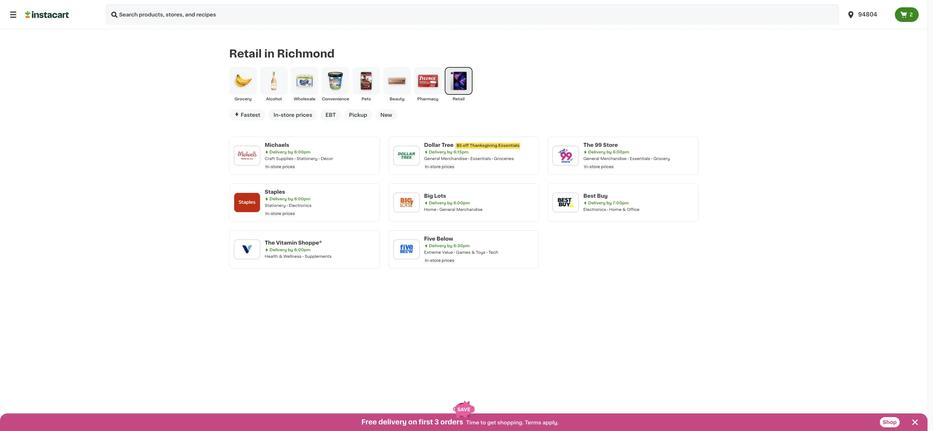 Task type: locate. For each thing, give the bounding box(es) containing it.
first
[[419, 420, 433, 426]]

0 horizontal spatial grocery
[[235, 97, 252, 101]]

electronics
[[289, 204, 312, 208], [584, 208, 606, 212]]

by up wellness
[[288, 248, 293, 252]]

stationery left décor
[[297, 157, 318, 161]]

delivery for michaels
[[270, 150, 287, 154]]

close image
[[911, 418, 920, 427]]

6:00pm up stationery electronics
[[294, 197, 311, 201]]

0 vertical spatial the
[[584, 143, 594, 148]]

delivery for the vitamin shoppe®
[[270, 248, 287, 252]]

1 horizontal spatial retail
[[453, 97, 465, 101]]

2 horizontal spatial essentials
[[630, 157, 650, 161]]

store down 'extreme'
[[430, 259, 441, 263]]

delivery by 6:00pm up supplies
[[270, 150, 311, 154]]

in-store prices down delivery by 6:15pm
[[425, 165, 454, 169]]

essentials for general merchandise essentials grocery
[[630, 157, 650, 161]]

ebt button
[[320, 110, 341, 121]]

buy
[[597, 194, 608, 199]]

the for the vitamin shoppe®
[[265, 241, 275, 246]]

retail
[[229, 49, 262, 59], [453, 97, 465, 101]]

delivery down michaels
[[270, 150, 287, 154]]

&
[[623, 208, 626, 212], [472, 251, 475, 255], [279, 255, 282, 259]]

retail right pharmacy
[[453, 97, 465, 101]]

general down dollar at the top left
[[424, 157, 440, 161]]

lots
[[434, 194, 446, 199]]

6:00pm for michaels
[[294, 150, 311, 154]]

delivery down the staples
[[270, 197, 287, 201]]

delivery down best buy
[[588, 201, 606, 205]]

0 horizontal spatial electronics
[[289, 204, 312, 208]]

store inside button
[[281, 113, 295, 118]]

big
[[424, 194, 433, 199]]

delivery by 6:15pm
[[429, 150, 469, 154]]

in-store prices for the 99 store
[[584, 165, 614, 169]]

in-store prices down 99
[[584, 165, 614, 169]]

delivery up health
[[270, 248, 287, 252]]

1 vertical spatial grocery
[[654, 157, 670, 161]]

0 vertical spatial stationery
[[297, 157, 318, 161]]

prices down general merchandise essentials grocery
[[601, 165, 614, 169]]

merchandise
[[441, 157, 467, 161], [600, 157, 627, 161], [456, 208, 483, 212]]

groceries
[[494, 157, 514, 161]]

essentials inside dollar tree $5 off thanksgiving essentials
[[498, 144, 520, 148]]

dollar tree $5 off thanksgiving essentials
[[424, 143, 520, 148]]

five below logo image
[[397, 240, 416, 259]]

by up supplies
[[288, 150, 293, 154]]

best
[[584, 194, 596, 199]]

1 94804 button from the left
[[842, 4, 895, 25]]

pickup
[[349, 113, 367, 118]]

store down craft
[[271, 165, 281, 169]]

general for delivery by 6:00pm
[[584, 157, 599, 161]]

by down the store
[[607, 150, 612, 154]]

alcohol
[[266, 97, 282, 101]]

delivery by 6:00pm up home general merchandise on the top of the page
[[429, 201, 470, 205]]

6:00pm
[[294, 150, 311, 154], [613, 150, 629, 154], [294, 197, 311, 201], [454, 201, 470, 205], [294, 248, 311, 252]]

0 horizontal spatial stationery
[[265, 204, 286, 208]]

store down alcohol
[[281, 113, 295, 118]]

instacart logo image
[[25, 10, 69, 19]]

the left 99
[[584, 143, 594, 148]]

time
[[466, 421, 479, 426]]

0 vertical spatial grocery
[[235, 97, 252, 101]]

6:00pm up craft supplies stationery décor
[[294, 150, 311, 154]]

prices down stationery electronics
[[282, 212, 295, 216]]

in- down craft
[[266, 165, 271, 169]]

delivery down the "five below"
[[429, 244, 446, 248]]

0 horizontal spatial essentials
[[471, 157, 491, 161]]

in- down alcohol
[[274, 113, 281, 118]]

prices down delivery by 6:15pm
[[442, 165, 454, 169]]

by for michaels
[[288, 150, 293, 154]]

new
[[380, 113, 392, 118]]

in-store prices down 'extreme'
[[425, 259, 454, 263]]

prices down supplies
[[282, 165, 295, 169]]

6:00pm for staples
[[294, 197, 311, 201]]

retail left in
[[229, 49, 262, 59]]

1 horizontal spatial stationery
[[297, 157, 318, 161]]

home general merchandise
[[424, 208, 483, 212]]

prices down the value
[[442, 259, 454, 263]]

in- down 'extreme'
[[425, 259, 430, 263]]

in-store prices down stationery electronics
[[266, 212, 295, 216]]

store down 99
[[590, 165, 600, 169]]

94804
[[858, 12, 878, 17]]

michaels
[[265, 143, 289, 148]]

delivery by 6:00pm up stationery electronics
[[270, 197, 311, 201]]

craft
[[265, 157, 275, 161]]

by up home general merchandise on the top of the page
[[447, 201, 453, 205]]

delivery down 99
[[588, 150, 606, 154]]

five
[[424, 236, 435, 242]]

1 horizontal spatial the
[[584, 143, 594, 148]]

delivery for staples
[[270, 197, 287, 201]]

in- down stationery electronics
[[266, 212, 271, 216]]

retail for retail in richmond
[[229, 49, 262, 59]]

shoppe®
[[298, 241, 322, 246]]

in-
[[274, 113, 281, 118], [266, 165, 271, 169], [425, 165, 430, 169], [584, 165, 590, 169], [266, 212, 271, 216], [425, 259, 430, 263]]

1 vertical spatial the
[[265, 241, 275, 246]]

in-store prices button
[[268, 110, 317, 121]]

in-store prices inside button
[[274, 113, 312, 118]]

terms
[[525, 421, 541, 426]]

0 horizontal spatial the
[[265, 241, 275, 246]]

by for the vitamin shoppe®
[[288, 248, 293, 252]]

6:00pm up home general merchandise on the top of the page
[[454, 201, 470, 205]]

None search field
[[106, 4, 839, 25]]

in- for michaels
[[266, 165, 271, 169]]

home down big at left
[[424, 208, 436, 212]]

stationery down the staples
[[265, 204, 286, 208]]

to
[[481, 421, 486, 426]]

tech
[[489, 251, 498, 255]]

delivery by 6:00pm up wellness
[[270, 248, 311, 252]]

by up the value
[[447, 244, 453, 248]]

stationery
[[297, 157, 318, 161], [265, 204, 286, 208]]

6:00pm for the 99 store
[[613, 150, 629, 154]]

by for staples
[[288, 197, 293, 201]]

1 horizontal spatial essentials
[[498, 144, 520, 148]]

6:00pm up health & wellness supplements
[[294, 248, 311, 252]]

in-store prices down supplies
[[266, 165, 295, 169]]

store for five below
[[430, 259, 441, 263]]

7:00pm
[[613, 201, 629, 205]]

fastest
[[241, 113, 260, 118]]

essentials for general merchandise essentials groceries
[[471, 157, 491, 161]]

& left toys
[[472, 251, 475, 255]]

new button
[[375, 110, 397, 121]]

pets button
[[352, 67, 380, 102]]

6:00pm for big lots
[[454, 201, 470, 205]]

0 vertical spatial retail
[[229, 49, 262, 59]]

& down 7:00pm
[[623, 208, 626, 212]]

merchandise for 6:15pm
[[441, 157, 467, 161]]

home
[[424, 208, 436, 212], [609, 208, 622, 212]]

& right health
[[279, 255, 282, 259]]

dollar
[[424, 143, 440, 148]]

the up health
[[265, 241, 275, 246]]

extreme
[[424, 251, 441, 255]]

1 vertical spatial stationery
[[265, 204, 286, 208]]

thanksgiving
[[470, 144, 497, 148]]

below
[[437, 236, 453, 242]]

0 horizontal spatial home
[[424, 208, 436, 212]]

big lots
[[424, 194, 446, 199]]

delivery by 6:00pm down the store
[[588, 150, 629, 154]]

by
[[288, 150, 293, 154], [447, 150, 453, 154], [607, 150, 612, 154], [288, 197, 293, 201], [447, 201, 453, 205], [607, 201, 612, 205], [447, 244, 453, 248], [288, 248, 293, 252]]

1 horizontal spatial home
[[609, 208, 622, 212]]

the
[[584, 143, 594, 148], [265, 241, 275, 246]]

by up electronics home & office
[[607, 201, 612, 205]]

prices for michaels
[[282, 165, 295, 169]]

by for five below
[[447, 244, 453, 248]]

store
[[281, 113, 295, 118], [271, 165, 281, 169], [430, 165, 441, 169], [590, 165, 600, 169], [271, 212, 281, 216], [430, 259, 441, 263]]

value
[[442, 251, 453, 255]]

in- right the 99 store logo
[[584, 165, 590, 169]]

94804 button
[[842, 4, 895, 25], [847, 4, 891, 25]]

retail inside button
[[453, 97, 465, 101]]

general down 99
[[584, 157, 599, 161]]

retail in richmond main content
[[0, 29, 928, 432]]

the for the 99 store
[[584, 143, 594, 148]]

home down 7:00pm
[[609, 208, 622, 212]]

store down stationery electronics
[[271, 212, 281, 216]]

6:00pm up general merchandise essentials grocery
[[613, 150, 629, 154]]

delivery down big lots at the left
[[429, 201, 446, 205]]

in-store prices for michaels
[[266, 165, 295, 169]]

1 horizontal spatial grocery
[[654, 157, 670, 161]]

in-store prices down wholesale
[[274, 113, 312, 118]]

$5
[[457, 144, 462, 148]]

store
[[603, 143, 618, 148]]

the vitamin shoppe® logo image
[[238, 240, 257, 259]]

free delivery on first 3 orders time to get shopping. terms apply.
[[362, 420, 559, 426]]

essentials
[[498, 144, 520, 148], [471, 157, 491, 161], [630, 157, 650, 161]]

Search field
[[106, 4, 839, 25]]

0 horizontal spatial retail
[[229, 49, 262, 59]]

delivery by 6:00pm for the vitamin shoppe®
[[270, 248, 311, 252]]

in- down dollar at the top left
[[425, 165, 430, 169]]

0 horizontal spatial &
[[279, 255, 282, 259]]

by for big lots
[[447, 201, 453, 205]]

general
[[424, 157, 440, 161], [584, 157, 599, 161], [440, 208, 455, 212]]

delivery down dollar at the top left
[[429, 150, 446, 154]]

store down delivery by 6:15pm
[[430, 165, 441, 169]]

by up stationery electronics
[[288, 197, 293, 201]]

in- inside button
[[274, 113, 281, 118]]

prices down wholesale
[[296, 113, 312, 118]]

1 vertical spatial retail
[[453, 97, 465, 101]]

beauty
[[390, 97, 405, 101]]

best buy
[[584, 194, 608, 199]]



Task type: vqa. For each thing, say whether or not it's contained in the screenshot.
Big Lots
yes



Task type: describe. For each thing, give the bounding box(es) containing it.
fastest button
[[229, 110, 266, 121]]

delivery by 6:00pm for the 99 store
[[588, 150, 629, 154]]

99
[[595, 143, 602, 148]]

on
[[408, 420, 417, 426]]

the 99 store
[[584, 143, 618, 148]]

the vitamin shoppe®
[[265, 241, 322, 246]]

toys
[[476, 251, 486, 255]]

general merchandise essentials groceries
[[424, 157, 514, 161]]

pharmacy
[[417, 97, 439, 101]]

1 horizontal spatial &
[[472, 251, 475, 255]]

save image
[[453, 401, 475, 418]]

best buy logo image
[[556, 193, 575, 212]]

apply.
[[543, 421, 559, 426]]

by down tree
[[447, 150, 453, 154]]

beauty button
[[383, 67, 411, 102]]

five below
[[424, 236, 453, 242]]

free
[[362, 420, 377, 426]]

dollar tree logo image
[[397, 146, 416, 165]]

delivery by 6:00pm for big lots
[[429, 201, 470, 205]]

off
[[463, 144, 469, 148]]

shop
[[883, 420, 897, 425]]

supplements
[[305, 255, 332, 259]]

in-store prices for five below
[[425, 259, 454, 263]]

supplies
[[276, 157, 294, 161]]

big lots logo image
[[397, 193, 416, 212]]

2 horizontal spatial &
[[623, 208, 626, 212]]

merchandise for 6:00pm
[[600, 157, 627, 161]]

in- for the 99 store
[[584, 165, 590, 169]]

in
[[264, 49, 275, 59]]

prices for staples
[[282, 212, 295, 216]]

wellness
[[283, 255, 302, 259]]

store for michaels
[[271, 165, 281, 169]]

retail button
[[445, 67, 473, 102]]

convenience
[[322, 97, 349, 101]]

delivery by 7:00pm
[[588, 201, 629, 205]]

delivery for five below
[[429, 244, 446, 248]]

wholesale
[[294, 97, 316, 101]]

shop button
[[880, 418, 900, 428]]

delivery by 6:00pm for staples
[[270, 197, 311, 201]]

delivery by 6:00pm for michaels
[[270, 150, 311, 154]]

pharmacy button
[[414, 67, 442, 102]]

stationery electronics
[[265, 204, 312, 208]]

delivery
[[379, 420, 407, 426]]

by for the 99 store
[[607, 150, 612, 154]]

store for the 99 store
[[590, 165, 600, 169]]

pickup button
[[344, 110, 372, 121]]

6:30pm
[[454, 244, 470, 248]]

delivery for big lots
[[429, 201, 446, 205]]

health
[[265, 255, 278, 259]]

retail for retail
[[453, 97, 465, 101]]

prices for five below
[[442, 259, 454, 263]]

in- for five below
[[425, 259, 430, 263]]

the 99 store logo image
[[556, 146, 575, 165]]

richmond
[[277, 49, 335, 59]]

in- for staples
[[266, 212, 271, 216]]

health & wellness supplements
[[265, 255, 332, 259]]

2 94804 button from the left
[[847, 4, 891, 25]]

games
[[456, 251, 471, 255]]

alcohol button
[[260, 67, 288, 102]]

vitamin
[[276, 241, 297, 246]]

1 home from the left
[[424, 208, 436, 212]]

wholesale button
[[291, 67, 319, 102]]

shopping.
[[497, 421, 524, 426]]

retail in richmond
[[229, 49, 335, 59]]

ebt
[[326, 113, 336, 118]]

orders
[[441, 420, 463, 426]]

michaels logo image
[[238, 146, 257, 165]]

delivery by 6:30pm
[[429, 244, 470, 248]]

delivery for best buy
[[588, 201, 606, 205]]

general merchandise essentials grocery
[[584, 157, 670, 161]]

2 home from the left
[[609, 208, 622, 212]]

general for delivery by 6:15pm
[[424, 157, 440, 161]]

2
[[910, 12, 913, 17]]

6:15pm
[[454, 150, 469, 154]]

grocery button
[[229, 67, 257, 102]]

electronics home & office
[[584, 208, 640, 212]]

extreme value games & toys tech
[[424, 251, 498, 255]]

pets
[[362, 97, 371, 101]]

by for best buy
[[607, 201, 612, 205]]

prices inside in-store prices button
[[296, 113, 312, 118]]

staples logo image
[[238, 193, 257, 212]]

in-store prices for staples
[[266, 212, 295, 216]]

store for staples
[[271, 212, 281, 216]]

1 horizontal spatial electronics
[[584, 208, 606, 212]]

convenience button
[[322, 67, 349, 102]]

get
[[487, 421, 496, 426]]

delivery for the 99 store
[[588, 150, 606, 154]]

décor
[[321, 157, 333, 161]]

craft supplies stationery décor
[[265, 157, 333, 161]]

grocery inside button
[[235, 97, 252, 101]]

3
[[435, 420, 439, 426]]

6:00pm for the vitamin shoppe®
[[294, 248, 311, 252]]

prices for the 99 store
[[601, 165, 614, 169]]

staples
[[265, 190, 285, 195]]

office
[[627, 208, 640, 212]]

2 button
[[895, 7, 919, 22]]

tree
[[442, 143, 454, 148]]

general down lots
[[440, 208, 455, 212]]



